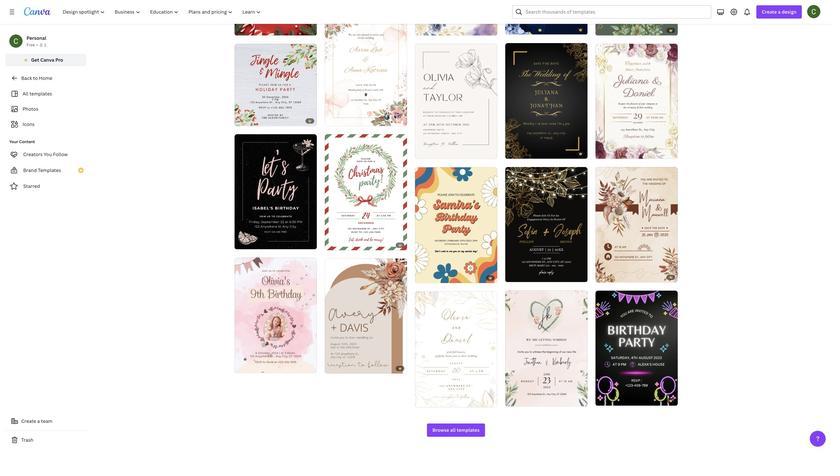 Task type: locate. For each thing, give the bounding box(es) containing it.
creators you follow
[[23, 151, 68, 158]]

photos
[[23, 106, 38, 112]]

0 horizontal spatial 1
[[44, 42, 46, 48]]

1 left of
[[510, 27, 512, 32]]

christina overa image
[[807, 5, 821, 18]]

free •
[[27, 42, 38, 48]]

create inside "button"
[[21, 418, 36, 425]]

0 vertical spatial create
[[762, 9, 777, 15]]

create a design button
[[757, 5, 802, 19]]

1 for 1
[[44, 42, 46, 48]]

1 horizontal spatial a
[[778, 9, 781, 15]]

create for create a team
[[21, 418, 36, 425]]

all
[[23, 91, 28, 97]]

top level navigation element
[[58, 5, 267, 19]]

browse all templates link
[[427, 424, 485, 437]]

templates right all on the bottom
[[457, 427, 480, 433]]

templates
[[30, 91, 52, 97], [457, 427, 480, 433]]

orange & navy retro groovy birthday invitation image
[[415, 167, 497, 283]]

1 vertical spatial create
[[21, 418, 36, 425]]

0 horizontal spatial templates
[[30, 91, 52, 97]]

black purple neon modern birthday party invitation image
[[595, 291, 678, 406]]

create
[[762, 9, 777, 15], [21, 418, 36, 425]]

0 horizontal spatial create
[[21, 418, 36, 425]]

trash link
[[5, 434, 86, 447]]

1 horizontal spatial 1
[[510, 27, 512, 32]]

1 right •
[[44, 42, 46, 48]]

1 vertical spatial a
[[37, 418, 40, 425]]

a inside "button"
[[37, 418, 40, 425]]

white and grayish blue watercolor flower wedding invitation image
[[415, 0, 497, 36]]

design
[[782, 9, 797, 15]]

back to home
[[21, 75, 52, 81]]

creators
[[23, 151, 43, 158]]

brand templates link
[[5, 164, 86, 177]]

0 vertical spatial 1
[[510, 27, 512, 32]]

templates
[[38, 167, 61, 174]]

create left team
[[21, 418, 36, 425]]

1 of 2 link
[[505, 0, 587, 35]]

home
[[39, 75, 52, 81]]

0 vertical spatial a
[[778, 9, 781, 15]]

create inside dropdown button
[[762, 9, 777, 15]]

1 vertical spatial 1
[[44, 42, 46, 48]]

create left the design
[[762, 9, 777, 15]]

1 horizontal spatial create
[[762, 9, 777, 15]]

trash
[[21, 437, 33, 444]]

all templates link
[[9, 88, 82, 100]]

2
[[517, 27, 519, 32]]

a left team
[[37, 418, 40, 425]]

a inside dropdown button
[[778, 9, 781, 15]]

cream and brown floral watercolor wedding invitation portrait image
[[595, 167, 678, 283]]

red and gold floral wedding invitation image
[[595, 44, 678, 159]]

team
[[41, 418, 52, 425]]

templates right 'all'
[[30, 91, 52, 97]]

content
[[19, 139, 35, 145]]

your
[[9, 139, 18, 145]]

0 horizontal spatial a
[[37, 418, 40, 425]]

brand templates
[[23, 167, 61, 174]]

1
[[510, 27, 512, 32], [44, 42, 46, 48]]

back to home link
[[5, 72, 86, 85]]

get
[[31, 57, 39, 63]]

a
[[778, 9, 781, 15], [37, 418, 40, 425]]

a left the design
[[778, 9, 781, 15]]

1 for 1 of 2
[[510, 27, 512, 32]]

teal pink elegant floral watercolor  wedding invitation image
[[505, 291, 587, 407]]

wedding invitation save the date card beige  minimalist elegant floral template image
[[415, 292, 497, 408]]

create a design
[[762, 9, 797, 15]]

1 horizontal spatial templates
[[457, 427, 480, 433]]

starred
[[23, 183, 40, 189]]

creators you follow link
[[5, 148, 86, 161]]

free
[[27, 42, 35, 48]]

create a team
[[21, 418, 52, 425]]

back
[[21, 75, 32, 81]]

red and green floral festive holiday card christmas party invitation image
[[325, 134, 407, 250]]

None search field
[[512, 5, 711, 19]]

•
[[36, 42, 38, 48]]

create for create a design
[[762, 9, 777, 15]]

watercolor wedding invitation portrait image
[[505, 0, 587, 35]]

a for team
[[37, 418, 40, 425]]



Task type: describe. For each thing, give the bounding box(es) containing it.
pink watercolor cute 9th birthday invitation image
[[234, 258, 317, 373]]

jingle and mingle holiday party invitation image
[[234, 44, 317, 126]]

personal
[[27, 35, 46, 41]]

peach modern wedding invitation image
[[325, 10, 407, 126]]

browse
[[432, 427, 449, 433]]

your content
[[9, 139, 35, 145]]

red & white festive christmas party invitation image
[[234, 0, 317, 36]]

1 of 2
[[510, 27, 519, 32]]

0 vertical spatial templates
[[30, 91, 52, 97]]

icons
[[23, 121, 35, 127]]

get canva pro
[[31, 57, 63, 63]]

you
[[44, 151, 52, 158]]

pro
[[55, 57, 63, 63]]

of
[[513, 27, 516, 32]]

starred link
[[5, 180, 86, 193]]

a for design
[[778, 9, 781, 15]]

black and pink illustrated birthday invitation image
[[234, 134, 317, 250]]

all
[[450, 427, 456, 433]]

gold and black elegant wedding invitation portrait image
[[505, 43, 587, 159]]

photos link
[[9, 103, 82, 115]]

Search search field
[[526, 6, 707, 18]]

follow
[[53, 151, 68, 158]]

brand
[[23, 167, 37, 174]]

all templates
[[23, 91, 52, 97]]

browse all templates
[[432, 427, 480, 433]]

1 vertical spatial templates
[[457, 427, 480, 433]]

get canva pro button
[[5, 54, 86, 66]]

create a team button
[[5, 415, 86, 428]]

canva
[[40, 57, 54, 63]]

black and gold classy modern elegant engagement save the date wedding invitation card image
[[505, 167, 587, 283]]

icons link
[[9, 118, 82, 131]]

to
[[33, 75, 38, 81]]

beige elegance wedding invitation image
[[415, 44, 497, 159]]

fall floral wedding invitation image
[[325, 259, 407, 374]]

green minimalist floral islamic wedding invitation image
[[595, 0, 678, 36]]



Task type: vqa. For each thing, say whether or not it's contained in the screenshot.
The Magic
no



